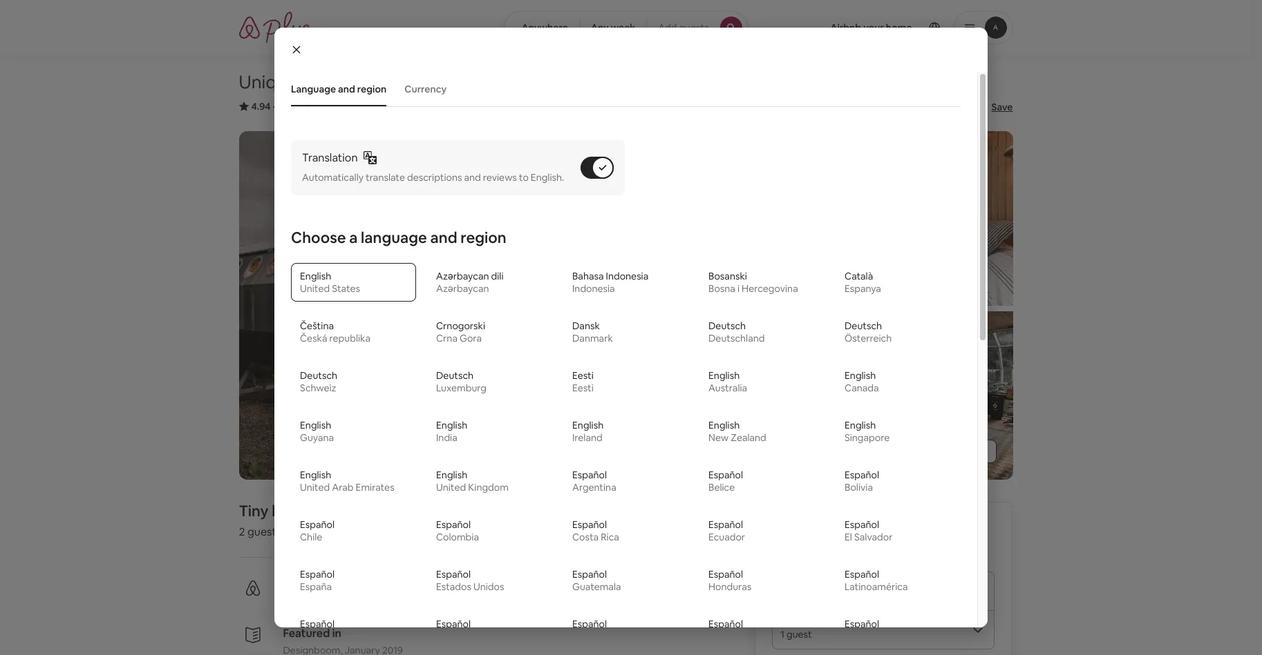 Task type: describe. For each thing, give the bounding box(es) containing it.
to
[[519, 172, 529, 184]]

views
[[707, 70, 756, 94]]

el
[[845, 532, 852, 544]]

español el salvador
[[845, 519, 893, 544]]

choose
[[291, 228, 346, 248]]

english singapore
[[845, 420, 890, 445]]

ecuador
[[708, 532, 745, 544]]

schweiz
[[300, 382, 336, 395]]

add for add date
[[892, 590, 911, 603]]

deutsch for deutschland
[[708, 320, 746, 333]]

368 reviews button
[[278, 100, 332, 113]]

unique and secluded airship with breathtaking highland views image 1 image
[[239, 131, 626, 481]]

español for estados
[[436, 569, 471, 581]]

states
[[332, 283, 360, 295]]

english united kingdom
[[436, 469, 509, 494]]

368
[[278, 100, 295, 113]]

english canada
[[845, 370, 879, 395]]

any week
[[591, 21, 635, 34]]

language
[[361, 228, 427, 248]]

in
[[332, 627, 341, 642]]

guatemala
[[572, 581, 621, 594]]

english for canada
[[845, 370, 876, 382]]

any week button
[[579, 11, 647, 44]]

translate
[[366, 172, 405, 184]]

english united states
[[300, 270, 360, 295]]

india
[[436, 432, 457, 445]]

español for guatemala
[[572, 569, 607, 581]]

english united arab emirates
[[300, 469, 394, 494]]

any
[[591, 21, 609, 34]]

español argentina
[[572, 469, 616, 494]]

espanya
[[845, 283, 881, 295]]

deutsch luxemburg
[[436, 370, 486, 395]]

superhost
[[358, 100, 404, 113]]

kingdom inside · drimnin, scotland, united kingdom
[[535, 100, 577, 113]]

bolivia
[[845, 482, 873, 494]]

󰀃
[[346, 100, 351, 113]]

add for add dates for prices
[[772, 519, 802, 539]]

anywhere button
[[504, 11, 580, 44]]

azərbaycan dili azərbaycan
[[436, 270, 503, 295]]

kingdom inside english united kingdom
[[468, 482, 509, 494]]

español ecuador
[[708, 519, 745, 544]]

currency button
[[398, 76, 453, 102]]

canada
[[845, 382, 879, 395]]

region inside tab panel
[[460, 228, 506, 248]]

guests for 2 guests
[[247, 526, 282, 540]]

· drimnin, scotland, united kingdom
[[409, 100, 577, 115]]

español for españa
[[300, 569, 334, 581]]

dates
[[805, 519, 844, 539]]

unique and secluded airship with breathtaking highland views
[[239, 70, 756, 94]]

2 español button from the left
[[427, 612, 552, 650]]

österreich
[[845, 333, 892, 345]]

chile
[[300, 532, 322, 544]]

descriptions
[[407, 172, 462, 184]]

salvador
[[854, 532, 893, 544]]

0 horizontal spatial reviews
[[297, 100, 332, 113]]

language and region
[[291, 83, 386, 95]]

argentina
[[572, 482, 616, 494]]

choose a language and region
[[291, 228, 506, 248]]

deutsch schweiz
[[300, 370, 337, 395]]

united inside · drimnin, scotland, united kingdom
[[503, 100, 533, 113]]

español for el
[[845, 519, 879, 532]]

1 bedroom
[[289, 526, 343, 540]]

english.
[[531, 172, 564, 184]]

español latinoamérica
[[845, 569, 908, 594]]

translation
[[302, 151, 358, 165]]

español for costa
[[572, 519, 607, 532]]

drimnin,
[[417, 100, 456, 113]]

español for chile
[[300, 519, 334, 532]]

español for belice
[[708, 469, 743, 482]]

čeština česká republika
[[300, 320, 370, 345]]

català
[[845, 270, 873, 283]]

deutschland
[[708, 333, 765, 345]]

united for english united kingdom
[[436, 482, 466, 494]]

home
[[272, 502, 313, 521]]

danmark
[[572, 333, 613, 345]]

deutsch for schweiz
[[300, 370, 337, 382]]

bosanski
[[708, 270, 747, 283]]

by amanda
[[370, 502, 451, 521]]

a
[[349, 228, 358, 248]]

english for united states
[[300, 270, 331, 283]]

español belice
[[708, 469, 743, 494]]

singapore
[[845, 432, 890, 445]]

español costa rica
[[572, 519, 619, 544]]

unique
[[239, 70, 297, 94]]

add guests button
[[646, 11, 748, 44]]

add for add guests
[[658, 21, 677, 34]]

2 azərbaycan from the top
[[436, 283, 489, 295]]

date
[[913, 590, 933, 603]]

with
[[480, 70, 516, 94]]

language and region tab panel
[[285, 124, 966, 656]]

unique and secluded airship with breathtaking highland views image 5 image
[[825, 311, 1013, 481]]

bahasa indonesia indonesia
[[572, 270, 648, 295]]

· for ·
[[337, 100, 340, 115]]

4.94
[[251, 100, 271, 113]]

gora
[[460, 333, 482, 345]]

add date button
[[772, 573, 995, 611]]

españa
[[300, 581, 332, 594]]

español for honduras
[[708, 569, 743, 581]]



Task type: locate. For each thing, give the bounding box(es) containing it.
crna
[[436, 333, 457, 345]]

english left states
[[300, 270, 331, 283]]

deutsch inside deutsch luxemburg
[[436, 370, 474, 382]]

english inside english united kingdom
[[436, 469, 467, 482]]

guests right '2'
[[247, 526, 282, 540]]

español inside español estados unidos
[[436, 569, 471, 581]]

español inside español argentina
[[572, 469, 607, 482]]

united inside english united arab emirates
[[300, 482, 330, 494]]

english australia
[[708, 370, 747, 395]]

profile element
[[764, 0, 1013, 55]]

and right language
[[430, 228, 457, 248]]

deutsch österreich
[[845, 320, 892, 345]]

english down eesti eesti
[[572, 420, 603, 432]]

show all photos
[[914, 446, 985, 458]]

english down luxemburg
[[436, 420, 467, 432]]

reviews inside language and region tab panel
[[483, 172, 517, 184]]

1
[[289, 526, 294, 540]]

english inside english new zealand
[[708, 420, 740, 432]]

dili
[[491, 270, 503, 283]]

add right week
[[658, 21, 677, 34]]

guests
[[679, 21, 709, 34], [247, 526, 282, 540]]

1 vertical spatial reviews
[[483, 172, 517, 184]]

honduras
[[708, 581, 751, 594]]

1 horizontal spatial region
[[460, 228, 506, 248]]

tab list inside choose a language and currency element
[[284, 72, 961, 106]]

español colombia
[[436, 519, 479, 544]]

add left dates
[[772, 519, 802, 539]]

tab list containing language and region
[[284, 72, 961, 106]]

language
[[291, 83, 336, 95]]

share button
[[913, 95, 967, 119]]

2
[[239, 526, 245, 540]]

guyana
[[300, 432, 334, 445]]

and right the descriptions
[[464, 172, 481, 184]]

español for latinoamérica
[[845, 569, 879, 581]]

and up 󰀃
[[338, 83, 355, 95]]

united up español colombia
[[436, 482, 466, 494]]

guests up highland at the top of the page
[[679, 21, 709, 34]]

share
[[935, 101, 961, 113]]

add inside button
[[892, 590, 911, 603]]

español honduras
[[708, 569, 751, 594]]

español button down honduras
[[699, 612, 825, 650]]

automatically translate descriptions and reviews to english.
[[302, 172, 564, 184]]

region inside button
[[357, 83, 386, 95]]

english down österreich
[[845, 370, 876, 382]]

unique and secluded airship with breathtaking highland views image 4 image
[[825, 131, 1013, 306]]

1 horizontal spatial kingdom
[[535, 100, 577, 113]]

guests inside button
[[679, 21, 709, 34]]

0 horizontal spatial kingdom
[[468, 482, 509, 494]]

airship
[[417, 70, 476, 94]]

deutsch down česká
[[300, 370, 337, 382]]

español button down add date
[[836, 612, 961, 650]]

español for bolivia
[[845, 469, 879, 482]]

español guatemala
[[572, 569, 621, 594]]

dansk
[[572, 320, 600, 333]]

1 horizontal spatial ·
[[337, 100, 340, 115]]

add date
[[892, 590, 933, 603]]

guests for add guests
[[679, 21, 709, 34]]

eesti
[[572, 370, 594, 382], [572, 382, 594, 395]]

· for · drimnin, scotland, united kingdom
[[409, 100, 412, 115]]

english inside the english canada
[[845, 370, 876, 382]]

i
[[737, 283, 740, 295]]

english down canada
[[845, 420, 876, 432]]

drimnin, scotland, united kingdom button
[[417, 98, 577, 115]]

bosna
[[708, 283, 735, 295]]

0 vertical spatial add
[[658, 21, 677, 34]]

english for singapore
[[845, 420, 876, 432]]

1 · from the left
[[273, 100, 275, 113]]

bosanski bosna i hercegovina
[[708, 270, 798, 295]]

0 horizontal spatial add
[[658, 21, 677, 34]]

united down with
[[503, 100, 533, 113]]

languages dialog
[[274, 28, 988, 656]]

4 español button from the left
[[699, 612, 825, 650]]

belice
[[708, 482, 735, 494]]

2 eesti from the top
[[572, 382, 594, 395]]

english for india
[[436, 420, 467, 432]]

0 vertical spatial guests
[[679, 21, 709, 34]]

español
[[572, 469, 607, 482], [708, 469, 743, 482], [845, 469, 879, 482], [300, 519, 334, 532], [436, 519, 471, 532], [572, 519, 607, 532], [708, 519, 743, 532], [845, 519, 879, 532], [300, 569, 334, 581], [436, 569, 471, 581], [572, 569, 607, 581], [708, 569, 743, 581], [845, 569, 879, 581], [300, 619, 334, 631], [436, 619, 471, 631], [572, 619, 607, 631], [708, 619, 743, 631], [845, 619, 879, 631]]

español for ecuador
[[708, 519, 743, 532]]

republika
[[329, 333, 370, 345]]

1 vertical spatial add
[[772, 519, 802, 539]]

estados
[[436, 581, 471, 594]]

region up superhost
[[357, 83, 386, 95]]

español button down guatemala
[[563, 612, 688, 650]]

scotland,
[[458, 100, 501, 113]]

currency
[[404, 83, 447, 95]]

deutsch down crna
[[436, 370, 474, 382]]

english left the arab
[[300, 469, 331, 482]]

crnogorski
[[436, 320, 485, 333]]

united
[[503, 100, 533, 113], [300, 283, 330, 295], [300, 482, 330, 494], [436, 482, 466, 494]]

united for english united arab emirates
[[300, 482, 330, 494]]

show
[[914, 446, 939, 458]]

indonesia right bahasa
[[606, 270, 648, 283]]

highland
[[630, 70, 703, 94]]

1 español button from the left
[[291, 612, 416, 650]]

eesti up the 'english ireland'
[[572, 382, 594, 395]]

none search field containing anywhere
[[504, 11, 748, 44]]

0 vertical spatial kingdom
[[535, 100, 577, 113]]

add
[[658, 21, 677, 34], [772, 519, 802, 539], [892, 590, 911, 603]]

0 horizontal spatial ·
[[273, 100, 275, 113]]

english for new zealand
[[708, 420, 740, 432]]

0 horizontal spatial guests
[[247, 526, 282, 540]]

1 vertical spatial kingdom
[[468, 482, 509, 494]]

español chile
[[300, 519, 334, 544]]

español button down plus
[[291, 612, 416, 650]]

2 vertical spatial add
[[892, 590, 911, 603]]

zealand
[[731, 432, 766, 445]]

bahasa
[[572, 270, 604, 283]]

deutsch inside the deutsch deutschland
[[708, 320, 746, 333]]

all
[[941, 446, 951, 458]]

kingdom down breathtaking
[[535, 100, 577, 113]]

español inside 'español guatemala'
[[572, 569, 607, 581]]

rica
[[601, 532, 619, 544]]

secluded
[[336, 70, 413, 94]]

united for english united states
[[300, 283, 330, 295]]

deutsch for luxemburg
[[436, 370, 474, 382]]

unique and secluded airship with breathtaking highland views image 2 image
[[631, 131, 819, 306]]

add guests
[[658, 21, 709, 34]]

kingdom up español colombia
[[468, 482, 509, 494]]

reviews left to
[[483, 172, 517, 184]]

1 eesti from the top
[[572, 370, 594, 382]]

1 vertical spatial region
[[460, 228, 506, 248]]

english for united kingdom
[[436, 469, 467, 482]]

azərbaycan
[[436, 270, 489, 283], [436, 283, 489, 295]]

automatically
[[302, 172, 364, 184]]

1 horizontal spatial reviews
[[483, 172, 517, 184]]

deutsch down the bosna
[[708, 320, 746, 333]]

español for argentina
[[572, 469, 607, 482]]

english guyana
[[300, 420, 334, 445]]

united inside the english united states
[[300, 283, 330, 295]]

united inside english united kingdom
[[436, 482, 466, 494]]

tiny
[[239, 502, 269, 521]]

5 español button from the left
[[836, 612, 961, 650]]

0 vertical spatial region
[[357, 83, 386, 95]]

deutsch for österreich
[[845, 320, 882, 333]]

hosted
[[316, 502, 366, 521]]

arab
[[332, 482, 354, 494]]

dansk danmark
[[572, 320, 613, 345]]

0 vertical spatial reviews
[[297, 100, 332, 113]]

0 horizontal spatial region
[[357, 83, 386, 95]]

· down 'currency' on the left of the page
[[409, 100, 412, 115]]

1 vertical spatial guests
[[247, 526, 282, 540]]

english for guyana
[[300, 420, 331, 432]]

english down deutschland in the bottom of the page
[[708, 370, 740, 382]]

reviews
[[297, 100, 332, 113], [483, 172, 517, 184]]

photos
[[953, 446, 985, 458]]

español inside español costa rica
[[572, 519, 607, 532]]

and inside language and region button
[[338, 83, 355, 95]]

breathtaking
[[520, 70, 626, 94]]

español estados unidos
[[436, 569, 504, 594]]

english down "schweiz"
[[300, 420, 331, 432]]

english new zealand
[[708, 420, 766, 445]]

unique and secluded airship with breathtaking highland views image 3 image
[[631, 311, 819, 481]]

tab list
[[284, 72, 961, 106]]

region up the dili
[[460, 228, 506, 248]]

english inside the english united states
[[300, 270, 331, 283]]

for
[[847, 519, 868, 539]]

·
[[273, 100, 275, 113], [337, 100, 340, 115], [409, 100, 412, 115]]

eesti down danmark
[[572, 370, 594, 382]]

english down india
[[436, 469, 467, 482]]

united left the arab
[[300, 482, 330, 494]]

deutsch
[[708, 320, 746, 333], [845, 320, 882, 333], [300, 370, 337, 382], [436, 370, 474, 382]]

3 · from the left
[[409, 100, 412, 115]]

and up 368 reviews button
[[301, 70, 332, 94]]

indonesia up dansk
[[572, 283, 615, 295]]

english for united arab emirates
[[300, 469, 331, 482]]

english for australia
[[708, 370, 740, 382]]

english inside english singapore
[[845, 420, 876, 432]]

español for colombia
[[436, 519, 471, 532]]

featured
[[283, 627, 330, 642]]

english inside english guyana
[[300, 420, 331, 432]]

español inside español colombia
[[436, 519, 471, 532]]

1 horizontal spatial add
[[772, 519, 802, 539]]

colombia
[[436, 532, 479, 544]]

add inside button
[[658, 21, 677, 34]]

1 azərbaycan from the top
[[436, 270, 489, 283]]

reviews down language
[[297, 100, 332, 113]]

español inside español el salvador
[[845, 519, 879, 532]]

save
[[991, 101, 1013, 113]]

· left 󰀃
[[337, 100, 340, 115]]

prices
[[871, 519, 914, 539]]

english inside english australia
[[708, 370, 740, 382]]

4.94 · 368 reviews
[[251, 100, 332, 113]]

· left 368
[[273, 100, 275, 113]]

1 horizontal spatial guests
[[679, 21, 709, 34]]

2 horizontal spatial add
[[892, 590, 911, 603]]

2 horizontal spatial ·
[[409, 100, 412, 115]]

and
[[301, 70, 332, 94], [338, 83, 355, 95], [464, 172, 481, 184], [430, 228, 457, 248]]

None search field
[[504, 11, 748, 44]]

español inside español ecuador
[[708, 519, 743, 532]]

new
[[708, 432, 729, 445]]

add left date
[[892, 590, 911, 603]]

español button down unidos
[[427, 612, 552, 650]]

english for ireland
[[572, 420, 603, 432]]

show all photos button
[[886, 441, 996, 464]]

español inside español honduras
[[708, 569, 743, 581]]

2 guests
[[239, 526, 282, 540]]

español inside español latinoamérica
[[845, 569, 879, 581]]

2 · from the left
[[337, 100, 340, 115]]

english inside english united arab emirates
[[300, 469, 331, 482]]

costa
[[572, 532, 599, 544]]

bedroom
[[296, 526, 343, 540]]

united left states
[[300, 283, 330, 295]]

latinoamérica
[[845, 581, 908, 594]]

english down australia
[[708, 420, 740, 432]]

emirates
[[356, 482, 394, 494]]

deutsch inside deutsch österreich
[[845, 320, 882, 333]]

choose a language and currency element
[[283, 72, 969, 656]]

deutsch down espanya
[[845, 320, 882, 333]]

week
[[611, 21, 635, 34]]

3 español button from the left
[[563, 612, 688, 650]]



Task type: vqa. For each thing, say whether or not it's contained in the screenshot.
RULES
no



